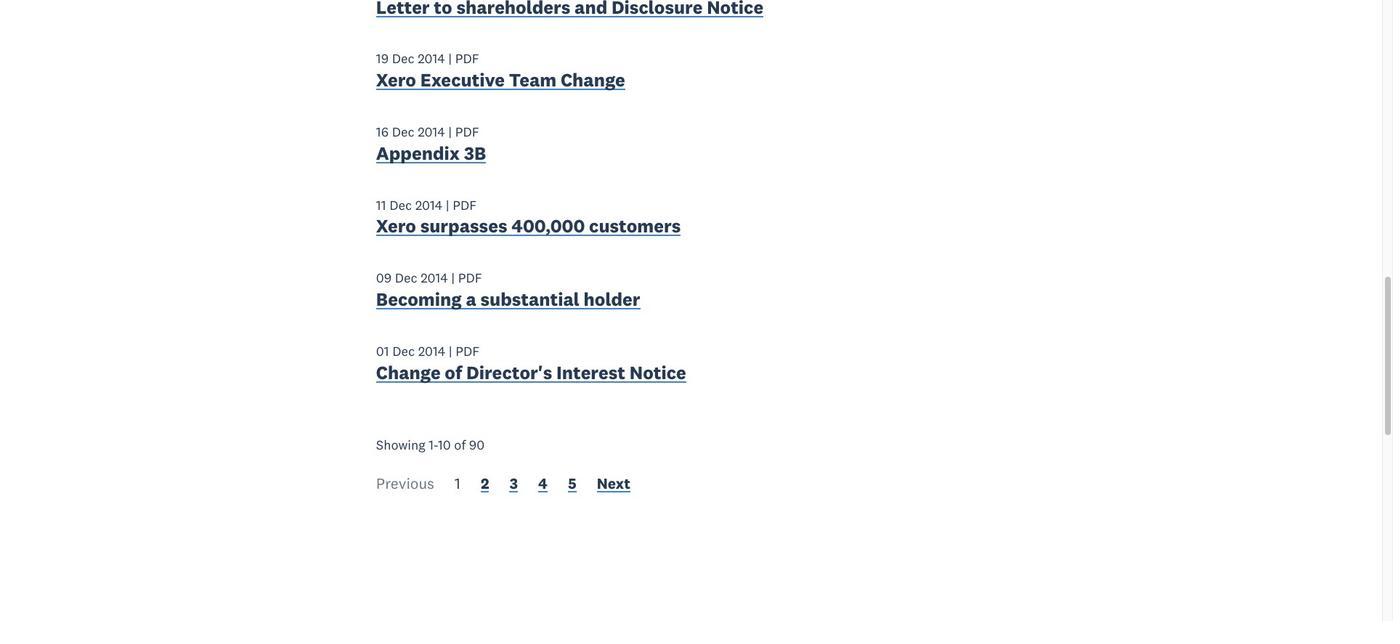 Task type: vqa. For each thing, say whether or not it's contained in the screenshot.
| corresponding to Executive
yes



Task type: locate. For each thing, give the bounding box(es) containing it.
holder
[[584, 288, 640, 311]]

2014 right 01
[[418, 343, 446, 360]]

2 xero from the top
[[376, 215, 416, 238]]

1 horizontal spatial 1
[[455, 474, 461, 494]]

appendix 3b link
[[376, 142, 486, 168]]

1 left "10"
[[429, 436, 434, 453]]

| inside 11 dec 2014 | pdf xero surpasses 400,000 customers
[[446, 197, 449, 213]]

| inside 01 dec 2014 | pdf change of director's interest notice
[[449, 343, 452, 360]]

dec right 16
[[392, 124, 415, 140]]

surpasses
[[420, 215, 507, 238]]

1 left 2
[[455, 474, 461, 494]]

pdf
[[455, 50, 479, 67], [455, 124, 479, 140], [453, 197, 477, 213], [458, 270, 482, 286], [456, 343, 480, 360]]

| down "becoming" in the left of the page
[[449, 343, 452, 360]]

change
[[561, 68, 625, 92], [376, 361, 441, 384]]

of left director's
[[445, 361, 462, 384]]

dec inside '19 dec 2014 | pdf xero executive team change'
[[392, 50, 415, 67]]

previous button
[[376, 474, 434, 497]]

| for 3b
[[448, 124, 452, 140]]

a
[[466, 288, 476, 311]]

1 vertical spatial xero
[[376, 215, 416, 238]]

10
[[438, 436, 451, 453]]

0 horizontal spatial change
[[376, 361, 441, 384]]

1 xero from the top
[[376, 68, 416, 92]]

pdf for a
[[458, 270, 482, 286]]

09 dec 2014 | pdf becoming a substantial holder
[[376, 270, 640, 311]]

2014 inside '19 dec 2014 | pdf xero executive team change'
[[418, 50, 445, 67]]

2014 up surpasses
[[415, 197, 443, 213]]

pdf inside the 16 dec 2014 | pdf appendix 3b
[[455, 124, 479, 140]]

pdf inside 11 dec 2014 | pdf xero surpasses 400,000 customers
[[453, 197, 477, 213]]

| up 'appendix 3b' link
[[448, 124, 452, 140]]

change right team
[[561, 68, 625, 92]]

2014 up "becoming" in the left of the page
[[421, 270, 448, 286]]

| for surpasses
[[446, 197, 449, 213]]

| up the executive
[[448, 50, 452, 67]]

pdf inside '19 dec 2014 | pdf xero executive team change'
[[455, 50, 479, 67]]

90
[[469, 436, 485, 453]]

1 vertical spatial 1
[[455, 474, 461, 494]]

dec right 01
[[392, 343, 415, 360]]

2014 inside the 16 dec 2014 | pdf appendix 3b
[[418, 124, 445, 140]]

0 vertical spatial change
[[561, 68, 625, 92]]

xero inside '19 dec 2014 | pdf xero executive team change'
[[376, 68, 416, 92]]

pdf inside "09 dec 2014 | pdf becoming a substantial holder"
[[458, 270, 482, 286]]

| up "becoming" in the left of the page
[[451, 270, 455, 286]]

4 button
[[538, 474, 548, 497]]

16
[[376, 124, 389, 140]]

change of director's interest notice link
[[376, 361, 686, 387]]

dec for appendix 3b
[[392, 124, 415, 140]]

2014 up the executive
[[418, 50, 445, 67]]

xero
[[376, 68, 416, 92], [376, 215, 416, 238]]

pdf up surpasses
[[453, 197, 477, 213]]

change down 01
[[376, 361, 441, 384]]

2014
[[418, 50, 445, 67], [418, 124, 445, 140], [415, 197, 443, 213], [421, 270, 448, 286], [418, 343, 446, 360]]

2014 inside 11 dec 2014 | pdf xero surpasses 400,000 customers
[[415, 197, 443, 213]]

of
[[445, 361, 462, 384], [454, 436, 466, 453]]

dec right '19'
[[392, 50, 415, 67]]

xero for xero executive team change
[[376, 68, 416, 92]]

2 button
[[481, 474, 489, 497]]

2014 for 3b
[[418, 124, 445, 140]]

| inside '19 dec 2014 | pdf xero executive team change'
[[448, 50, 452, 67]]

previous
[[376, 474, 434, 494]]

dec for becoming a substantial holder
[[395, 270, 417, 286]]

xero down 11
[[376, 215, 416, 238]]

| inside "09 dec 2014 | pdf becoming a substantial holder"
[[451, 270, 455, 286]]

-
[[434, 436, 438, 453]]

2014 up 'appendix 3b' link
[[418, 124, 445, 140]]

pdf up a
[[458, 270, 482, 286]]

dec for xero executive team change
[[392, 50, 415, 67]]

dec inside 11 dec 2014 | pdf xero surpasses 400,000 customers
[[390, 197, 412, 213]]

xero down '19'
[[376, 68, 416, 92]]

becoming
[[376, 288, 462, 311]]

becoming a substantial holder link
[[376, 288, 640, 314]]

5 button
[[568, 474, 577, 497]]

pdf up "3b" at the top left of the page
[[455, 124, 479, 140]]

|
[[448, 50, 452, 67], [448, 124, 452, 140], [446, 197, 449, 213], [451, 270, 455, 286], [449, 343, 452, 360]]

dec right 11
[[390, 197, 412, 213]]

pdf up director's
[[456, 343, 480, 360]]

change inside '19 dec 2014 | pdf xero executive team change'
[[561, 68, 625, 92]]

pdf up the executive
[[455, 50, 479, 67]]

0 vertical spatial of
[[445, 361, 462, 384]]

16 dec 2014 | pdf appendix 3b
[[376, 124, 486, 165]]

dec
[[392, 50, 415, 67], [392, 124, 415, 140], [390, 197, 412, 213], [395, 270, 417, 286], [392, 343, 415, 360]]

3b
[[464, 142, 486, 165]]

0 vertical spatial 1
[[429, 436, 434, 453]]

interest
[[556, 361, 626, 384]]

19 dec 2014 | pdf xero executive team change
[[376, 50, 625, 92]]

dec right 09
[[395, 270, 417, 286]]

| up surpasses
[[446, 197, 449, 213]]

2014 inside "09 dec 2014 | pdf becoming a substantial holder"
[[421, 270, 448, 286]]

pdf inside 01 dec 2014 | pdf change of director's interest notice
[[456, 343, 480, 360]]

dec inside 01 dec 2014 | pdf change of director's interest notice
[[392, 343, 415, 360]]

01
[[376, 343, 389, 360]]

1 horizontal spatial change
[[561, 68, 625, 92]]

of right "10"
[[454, 436, 466, 453]]

2014 inside 01 dec 2014 | pdf change of director's interest notice
[[418, 343, 446, 360]]

| for a
[[451, 270, 455, 286]]

xero inside 11 dec 2014 | pdf xero surpasses 400,000 customers
[[376, 215, 416, 238]]

1
[[429, 436, 434, 453], [455, 474, 461, 494]]

dec inside the 16 dec 2014 | pdf appendix 3b
[[392, 124, 415, 140]]

| inside the 16 dec 2014 | pdf appendix 3b
[[448, 124, 452, 140]]

0 vertical spatial xero
[[376, 68, 416, 92]]

2014 for a
[[421, 270, 448, 286]]

1 vertical spatial change
[[376, 361, 441, 384]]

2014 for of
[[418, 343, 446, 360]]

dec inside "09 dec 2014 | pdf becoming a substantial holder"
[[395, 270, 417, 286]]



Task type: describe. For each thing, give the bounding box(es) containing it.
executive
[[420, 68, 505, 92]]

xero surpasses 400,000 customers link
[[376, 215, 681, 241]]

2014 for surpasses
[[415, 197, 443, 213]]

| for executive
[[448, 50, 452, 67]]

19
[[376, 50, 389, 67]]

3
[[510, 474, 518, 494]]

5
[[568, 474, 577, 494]]

1 vertical spatial of
[[454, 436, 466, 453]]

notice
[[630, 361, 686, 384]]

11 dec 2014 | pdf xero surpasses 400,000 customers
[[376, 197, 681, 238]]

1 button
[[455, 474, 461, 497]]

| for of
[[449, 343, 452, 360]]

next
[[597, 474, 631, 494]]

customers
[[589, 215, 681, 238]]

09
[[376, 270, 392, 286]]

pdf for 3b
[[455, 124, 479, 140]]

pdf for surpasses
[[453, 197, 477, 213]]

xero for xero surpasses 400,000 customers
[[376, 215, 416, 238]]

4
[[538, 474, 548, 494]]

next button
[[597, 474, 631, 497]]

2014 for executive
[[418, 50, 445, 67]]

400,000
[[512, 215, 585, 238]]

2
[[481, 474, 489, 494]]

0 horizontal spatial 1
[[429, 436, 434, 453]]

change inside 01 dec 2014 | pdf change of director's interest notice
[[376, 361, 441, 384]]

dec for change of director's interest notice
[[392, 343, 415, 360]]

pdf for executive
[[455, 50, 479, 67]]

dec for xero surpasses 400,000 customers
[[390, 197, 412, 213]]

team
[[509, 68, 557, 92]]

director's
[[466, 361, 552, 384]]

pdf for of
[[456, 343, 480, 360]]

01 dec 2014 | pdf change of director's interest notice
[[376, 343, 686, 384]]

3 button
[[510, 474, 518, 497]]

xero executive team change link
[[376, 68, 625, 95]]

11
[[376, 197, 386, 213]]

substantial
[[481, 288, 580, 311]]

appendix
[[376, 142, 460, 165]]

showing 1 - 10 of 90
[[376, 436, 485, 453]]

showing
[[376, 436, 426, 453]]

of inside 01 dec 2014 | pdf change of director's interest notice
[[445, 361, 462, 384]]



